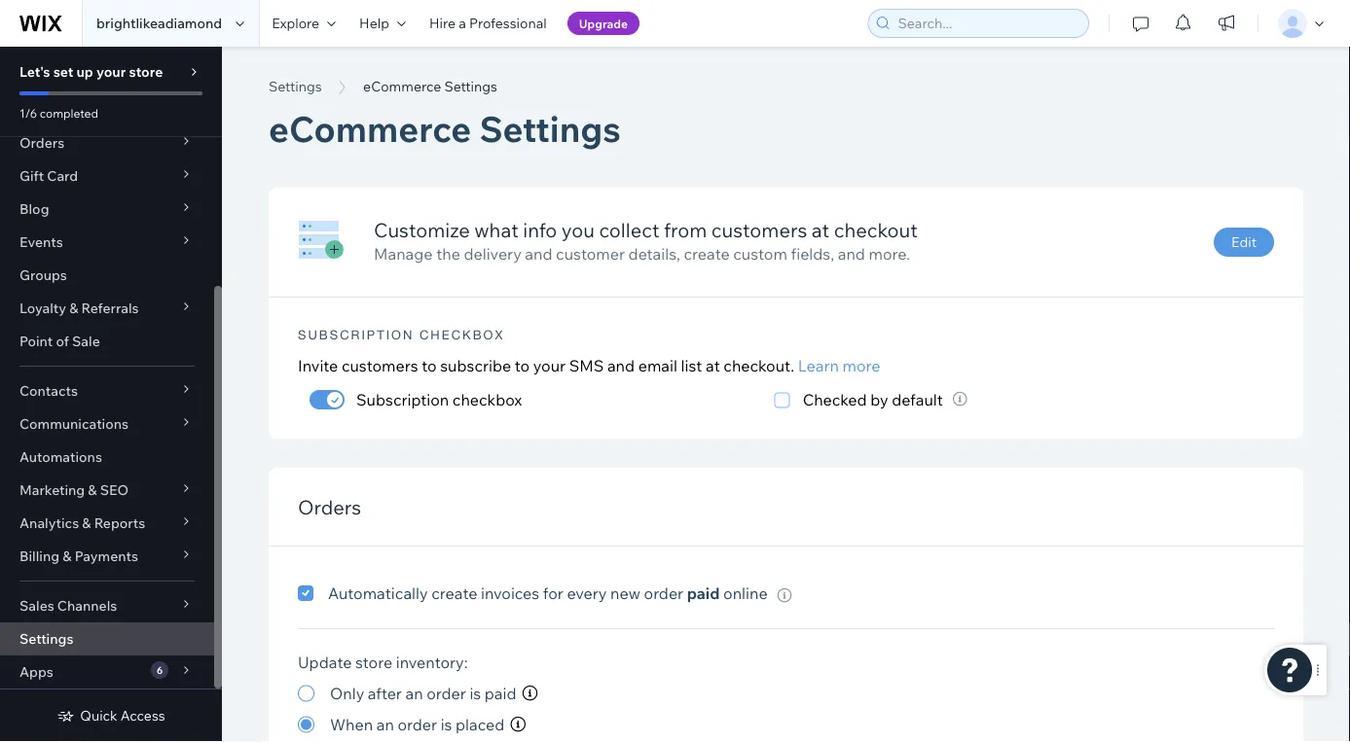 Task type: describe. For each thing, give the bounding box(es) containing it.
hire a professional
[[429, 15, 547, 32]]

upgrade button
[[567, 12, 640, 35]]

0 vertical spatial ecommerce settings
[[363, 78, 497, 95]]

details,
[[628, 244, 680, 263]]

for
[[543, 584, 563, 604]]

0 vertical spatial an
[[405, 684, 423, 704]]

groups link
[[0, 259, 214, 292]]

after
[[368, 684, 402, 704]]

1 vertical spatial your
[[533, 356, 566, 375]]

gift card button
[[0, 160, 214, 193]]

& for loyalty
[[69, 300, 78, 317]]

0 horizontal spatial paid
[[485, 684, 516, 704]]

communications
[[19, 416, 129, 433]]

edit
[[1231, 234, 1257, 251]]

subscription checkbox
[[298, 327, 505, 342]]

0 vertical spatial is
[[470, 684, 481, 704]]

1 vertical spatial ecommerce settings
[[269, 106, 621, 150]]

subscribe
[[440, 356, 511, 375]]

default
[[892, 390, 943, 409]]

& for analytics
[[82, 515, 91, 532]]

a
[[459, 15, 466, 32]]

set
[[53, 63, 73, 80]]

help button
[[348, 0, 418, 47]]

card
[[47, 167, 78, 184]]

sidebar element
[[0, 0, 222, 743]]

communications button
[[0, 408, 214, 441]]

0 vertical spatial info tooltip image
[[953, 392, 967, 407]]

only
[[330, 684, 364, 704]]

orders button
[[0, 127, 214, 160]]

2 vertical spatial order
[[398, 716, 437, 735]]

gift
[[19, 167, 44, 184]]

when
[[330, 716, 373, 735]]

customize
[[374, 218, 470, 242]]

sale
[[72, 333, 100, 350]]

customer
[[556, 244, 625, 263]]

explore
[[272, 15, 319, 32]]

sales channels button
[[0, 590, 214, 623]]

store inside sidebar element
[[129, 63, 163, 80]]

completed
[[40, 106, 98, 120]]

more.
[[869, 244, 910, 263]]

point of sale link
[[0, 325, 214, 358]]

customize what info you collect from customers at checkout manage the delivery and customer details, create custom fields, and more.
[[374, 218, 918, 263]]

1 horizontal spatial and
[[607, 356, 635, 375]]

1 to from the left
[[422, 356, 437, 375]]

invite customers to subscribe to your sms and email list at checkout. learn more
[[298, 356, 880, 375]]

loyalty & referrals
[[19, 300, 139, 317]]

marketing & seo button
[[0, 474, 214, 507]]

sales channels
[[19, 598, 117, 615]]

checkout.
[[724, 356, 794, 375]]

quick access
[[80, 708, 165, 725]]

& for billing
[[63, 548, 72, 565]]

point of sale
[[19, 333, 100, 350]]

marketing
[[19, 482, 85, 499]]

of
[[56, 333, 69, 350]]

update store inventory:
[[298, 653, 468, 673]]

marketing & seo
[[19, 482, 129, 499]]

automations link
[[0, 441, 214, 474]]

let's set up your store
[[19, 63, 163, 80]]

up
[[76, 63, 93, 80]]

manage
[[374, 244, 433, 263]]

hire
[[429, 15, 456, 32]]

billing
[[19, 548, 60, 565]]

automations
[[19, 449, 102, 466]]

checked
[[803, 390, 867, 409]]

every
[[567, 584, 607, 604]]

point
[[19, 333, 53, 350]]

2 horizontal spatial and
[[838, 244, 865, 263]]

blog button
[[0, 193, 214, 226]]

professional
[[469, 15, 547, 32]]

inventory:
[[396, 653, 468, 673]]

new
[[610, 584, 640, 604]]

from
[[664, 218, 707, 242]]

events
[[19, 234, 63, 251]]

loyalty & referrals button
[[0, 292, 214, 325]]

0 horizontal spatial is
[[441, 716, 452, 735]]

analytics & reports
[[19, 515, 145, 532]]

1 vertical spatial customers
[[342, 356, 418, 375]]

access
[[121, 708, 165, 725]]

when an order is placed
[[330, 716, 504, 735]]

info tooltip image
[[510, 717, 526, 733]]

seo
[[100, 482, 129, 499]]

quick access button
[[57, 708, 165, 725]]

create inside "customize what info you collect from customers at checkout manage the delivery and customer details, create custom fields, and more."
[[684, 244, 730, 263]]

0 horizontal spatial settings link
[[0, 623, 214, 656]]



Task type: locate. For each thing, give the bounding box(es) containing it.
paid up info tooltip icon
[[485, 684, 516, 704]]

customers inside "customize what info you collect from customers at checkout manage the delivery and customer details, create custom fields, and more."
[[711, 218, 807, 242]]

your left the sms on the left of page
[[533, 356, 566, 375]]

and down checkout in the right top of the page
[[838, 244, 865, 263]]

loyalty
[[19, 300, 66, 317]]

invoices
[[481, 584, 539, 604]]

1/6
[[19, 106, 37, 120]]

1 horizontal spatial your
[[533, 356, 566, 375]]

1 vertical spatial info tooltip image
[[777, 588, 792, 603]]

1 horizontal spatial is
[[470, 684, 481, 704]]

only after an order is paid
[[330, 684, 516, 704]]

to
[[422, 356, 437, 375], [515, 356, 530, 375]]

billing & payments button
[[0, 540, 214, 573]]

at inside "customize what info you collect from customers at checkout manage the delivery and customer details, create custom fields, and more."
[[812, 218, 830, 242]]

list
[[681, 356, 702, 375]]

0 vertical spatial at
[[812, 218, 830, 242]]

ecommerce settings
[[363, 78, 497, 95], [269, 106, 621, 150]]

and down info
[[525, 244, 552, 263]]

store up after
[[355, 653, 392, 673]]

edit button
[[1214, 228, 1274, 257]]

is up placed
[[470, 684, 481, 704]]

create down from
[[684, 244, 730, 263]]

0 horizontal spatial an
[[376, 716, 394, 735]]

0 vertical spatial your
[[96, 63, 126, 80]]

you
[[562, 218, 595, 242]]

1 horizontal spatial paid
[[687, 584, 720, 604]]

0 horizontal spatial store
[[129, 63, 163, 80]]

collect
[[599, 218, 660, 242]]

0 horizontal spatial and
[[525, 244, 552, 263]]

by
[[870, 390, 888, 409]]

1 horizontal spatial settings link
[[259, 77, 332, 96]]

an down after
[[376, 716, 394, 735]]

0 horizontal spatial your
[[96, 63, 126, 80]]

the
[[436, 244, 460, 263]]

order right the new
[[644, 584, 683, 604]]

info tooltip image up info tooltip icon
[[522, 686, 538, 702]]

checkbox
[[452, 390, 522, 409]]

settings inside sidebar element
[[19, 631, 73, 648]]

apps
[[19, 664, 53, 681]]

0 horizontal spatial to
[[422, 356, 437, 375]]

paid left online
[[687, 584, 720, 604]]

your inside sidebar element
[[96, 63, 126, 80]]

1 horizontal spatial an
[[405, 684, 423, 704]]

quick
[[80, 708, 117, 725]]

at up fields,
[[812, 218, 830, 242]]

info tooltip image
[[953, 392, 967, 407], [777, 588, 792, 603], [522, 686, 538, 702]]

paid
[[687, 584, 720, 604], [485, 684, 516, 704]]

subscription up invite
[[298, 327, 414, 342]]

0 vertical spatial store
[[129, 63, 163, 80]]

brightlikeadiamond
[[96, 15, 222, 32]]

create
[[684, 244, 730, 263], [431, 584, 477, 604]]

blog
[[19, 201, 49, 218]]

reports
[[94, 515, 145, 532]]

1 horizontal spatial orders
[[298, 495, 361, 519]]

contacts button
[[0, 375, 214, 408]]

& left the reports
[[82, 515, 91, 532]]

upgrade
[[579, 16, 628, 31]]

info tooltip image for automatically create invoices for every new order
[[777, 588, 792, 603]]

and right the sms on the left of page
[[607, 356, 635, 375]]

sms
[[569, 356, 604, 375]]

0 vertical spatial order
[[644, 584, 683, 604]]

0 vertical spatial orders
[[19, 134, 64, 151]]

1 vertical spatial at
[[706, 356, 720, 375]]

online
[[723, 584, 768, 604]]

groups
[[19, 267, 67, 284]]

let's
[[19, 63, 50, 80]]

events button
[[0, 226, 214, 259]]

1/6 completed
[[19, 106, 98, 120]]

automatically create invoices for every new order paid online
[[328, 584, 768, 604]]

1 vertical spatial paid
[[485, 684, 516, 704]]

billing & payments
[[19, 548, 138, 565]]

gift card
[[19, 167, 78, 184]]

1 horizontal spatial to
[[515, 356, 530, 375]]

0 horizontal spatial customers
[[342, 356, 418, 375]]

6
[[157, 664, 163, 677]]

learn more link
[[798, 356, 880, 375]]

referrals
[[81, 300, 139, 317]]

0 vertical spatial subscription
[[298, 327, 414, 342]]

1 horizontal spatial customers
[[711, 218, 807, 242]]

invite
[[298, 356, 338, 375]]

subscription checkbox
[[356, 390, 522, 409]]

1 horizontal spatial store
[[355, 653, 392, 673]]

customers
[[711, 218, 807, 242], [342, 356, 418, 375]]

settings link
[[259, 77, 332, 96], [0, 623, 214, 656]]

& for marketing
[[88, 482, 97, 499]]

1 vertical spatial ecommerce
[[269, 106, 471, 150]]

ecommerce
[[363, 78, 441, 95], [269, 106, 471, 150]]

1 horizontal spatial at
[[812, 218, 830, 242]]

settings link down explore
[[259, 77, 332, 96]]

0 horizontal spatial orders
[[19, 134, 64, 151]]

more
[[842, 356, 880, 375]]

your
[[96, 63, 126, 80], [533, 356, 566, 375]]

1 vertical spatial subscription
[[356, 390, 449, 409]]

help
[[359, 15, 389, 32]]

is left placed
[[441, 716, 452, 735]]

0 vertical spatial settings link
[[259, 77, 332, 96]]

0 vertical spatial ecommerce
[[363, 78, 441, 95]]

2 horizontal spatial info tooltip image
[[953, 392, 967, 407]]

create left 'invoices'
[[431, 584, 477, 604]]

0 vertical spatial paid
[[687, 584, 720, 604]]

to up subscription checkbox
[[422, 356, 437, 375]]

& right the billing
[[63, 548, 72, 565]]

payments
[[75, 548, 138, 565]]

analytics
[[19, 515, 79, 532]]

info tooltip image right default
[[953, 392, 967, 407]]

what
[[474, 218, 519, 242]]

settings link down channels
[[0, 623, 214, 656]]

order down only after an order is paid
[[398, 716, 437, 735]]

checkbox
[[419, 327, 505, 342]]

info tooltip image right online
[[777, 588, 792, 603]]

sales
[[19, 598, 54, 615]]

0 horizontal spatial info tooltip image
[[522, 686, 538, 702]]

at right list on the right of the page
[[706, 356, 720, 375]]

1 vertical spatial settings link
[[0, 623, 214, 656]]

0 horizontal spatial create
[[431, 584, 477, 604]]

customers up custom
[[711, 218, 807, 242]]

store
[[129, 63, 163, 80], [355, 653, 392, 673]]

channels
[[57, 598, 117, 615]]

delivery
[[464, 244, 522, 263]]

subscription for subscription checkbox
[[298, 327, 414, 342]]

store down brightlikeadiamond
[[129, 63, 163, 80]]

2 to from the left
[[515, 356, 530, 375]]

your right up
[[96, 63, 126, 80]]

email
[[638, 356, 677, 375]]

1 horizontal spatial create
[[684, 244, 730, 263]]

1 vertical spatial order
[[427, 684, 466, 704]]

Search... field
[[892, 10, 1082, 37]]

to right subscribe
[[515, 356, 530, 375]]

& left seo
[[88, 482, 97, 499]]

contacts
[[19, 383, 78, 400]]

1 vertical spatial an
[[376, 716, 394, 735]]

1 vertical spatial orders
[[298, 495, 361, 519]]

info tooltip image for only after an order is paid
[[522, 686, 538, 702]]

& right loyalty
[[69, 300, 78, 317]]

0 vertical spatial customers
[[711, 218, 807, 242]]

1 vertical spatial is
[[441, 716, 452, 735]]

fields,
[[791, 244, 834, 263]]

&
[[69, 300, 78, 317], [88, 482, 97, 499], [82, 515, 91, 532], [63, 548, 72, 565]]

1 vertical spatial create
[[431, 584, 477, 604]]

and
[[525, 244, 552, 263], [838, 244, 865, 263], [607, 356, 635, 375]]

automatically
[[328, 584, 428, 604]]

0 vertical spatial create
[[684, 244, 730, 263]]

placed
[[456, 716, 504, 735]]

subscription down 'subscription checkbox' at the left top
[[356, 390, 449, 409]]

0 horizontal spatial at
[[706, 356, 720, 375]]

an right after
[[405, 684, 423, 704]]

customers down 'subscription checkbox' at the left top
[[342, 356, 418, 375]]

checkout
[[834, 218, 918, 242]]

1 horizontal spatial info tooltip image
[[777, 588, 792, 603]]

order down inventory:
[[427, 684, 466, 704]]

subscription for subscription checkbox
[[356, 390, 449, 409]]

hire a professional link
[[418, 0, 559, 47]]

1 vertical spatial store
[[355, 653, 392, 673]]

2 vertical spatial info tooltip image
[[522, 686, 538, 702]]

orders inside dropdown button
[[19, 134, 64, 151]]



Task type: vqa. For each thing, say whether or not it's contained in the screenshot.
Wix related to Comments
no



